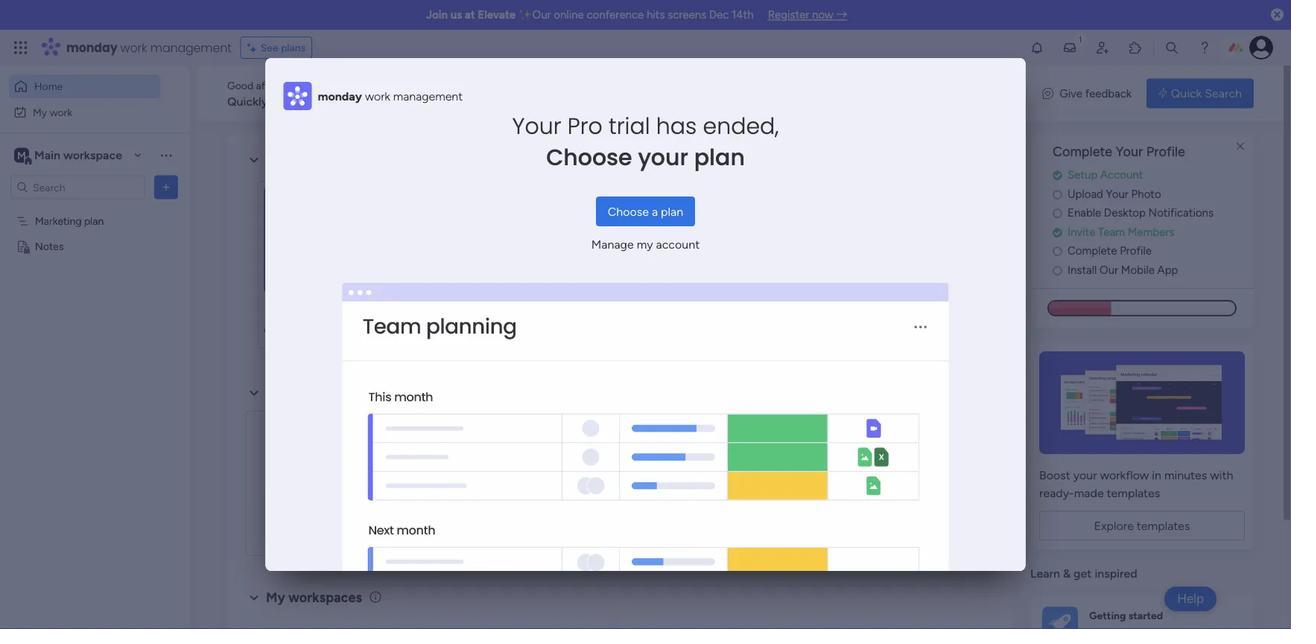 Task type: locate. For each thing, give the bounding box(es) containing it.
check circle image
[[1053, 227, 1063, 238]]

1 vertical spatial profile
[[1120, 244, 1152, 258]]

search
[[1205, 86, 1242, 101]]

work up 'update'
[[282, 327, 305, 340]]

0 vertical spatial monday
[[66, 39, 117, 56]]

monday
[[66, 39, 117, 56], [318, 89, 362, 103]]

component image inside marketing plan link
[[511, 325, 524, 339]]

1 vertical spatial workspace
[[406, 327, 456, 340]]

plan
[[694, 142, 745, 173], [661, 205, 684, 219], [84, 215, 104, 228], [591, 303, 614, 317]]

main
[[34, 148, 60, 162], [381, 327, 403, 340]]

your down account
[[1106, 187, 1129, 201]]

component image down private board icon
[[264, 325, 277, 339]]

feed
[[315, 385, 343, 401]]

1 horizontal spatial marketing
[[532, 303, 588, 317]]

1 vertical spatial monday work management
[[318, 89, 463, 103]]

pro
[[568, 110, 603, 142]]

ended,
[[703, 110, 779, 142]]

your for upload
[[1106, 187, 1129, 201]]

main inside quick search results list box
[[381, 327, 403, 340]]

your up made in the right bottom of the page
[[1074, 468, 1097, 482]]

install our mobile app link
[[1053, 262, 1254, 279]]

your
[[512, 110, 562, 142], [1116, 144, 1143, 160], [1106, 187, 1129, 201]]

close update feed (inbox) image
[[245, 385, 263, 402]]

1 vertical spatial templates
[[1137, 519, 1191, 533]]

2 vertical spatial management
[[308, 327, 369, 340]]

choose a plan
[[608, 205, 684, 219]]

templates
[[1107, 486, 1161, 500], [1137, 519, 1191, 533]]

my right close my workspaces icon
[[266, 590, 285, 606]]

register now →
[[768, 8, 848, 22]]

1 image
[[1074, 31, 1087, 47]]

circle o image down check circle image
[[1053, 189, 1063, 200]]

inbox
[[418, 94, 447, 108]]

1 horizontal spatial main
[[381, 327, 403, 340]]

a
[[652, 205, 658, 219]]

your up account
[[1116, 144, 1143, 160]]

complete
[[1053, 144, 1113, 160], [1068, 244, 1117, 258]]

setup
[[1068, 168, 1098, 182]]

dec
[[709, 8, 729, 22]]

complete profile
[[1068, 244, 1152, 258]]

kendall parks image
[[1250, 36, 1274, 60]]

public board image
[[511, 302, 527, 318]]

management up good at the left top of page
[[150, 39, 232, 56]]

explore templates
[[1094, 519, 1191, 533]]

enable desktop notifications link
[[1053, 205, 1254, 222]]

0 horizontal spatial marketing
[[35, 215, 82, 228]]

roy
[[319, 435, 338, 448]]

see plans
[[261, 41, 306, 54]]

circle o image for enable
[[1053, 208, 1063, 219]]

setup account
[[1068, 168, 1143, 182]]

1 vertical spatial marketing plan
[[532, 303, 614, 317]]

circle o image inside upload your photo link
[[1053, 189, 1063, 200]]

circle o image down circle o image
[[1053, 265, 1063, 276]]

>
[[372, 327, 378, 340]]

my
[[637, 237, 653, 252]]

our down complete profile
[[1100, 263, 1119, 277]]

circle o image up check circle icon
[[1053, 208, 1063, 219]]

workspace up search in workspace field
[[63, 148, 122, 162]]

hits
[[647, 8, 665, 22]]

circle o image
[[1053, 189, 1063, 200], [1053, 208, 1063, 219], [1053, 265, 1063, 276]]

your for complete
[[1116, 144, 1143, 160]]

manage
[[592, 237, 634, 252]]

your left pro
[[512, 110, 562, 142]]

marketing plan right public board 'icon' at the left
[[532, 303, 614, 317]]

heading
[[512, 110, 779, 173]]

0 horizontal spatial component image
[[264, 325, 277, 339]]

workspaces right inbox
[[473, 94, 537, 108]]

help
[[1178, 592, 1204, 607]]

invite your teammates and start collaborating
[[358, 510, 602, 524]]

recent
[[337, 94, 372, 108]]

0 horizontal spatial workspaces
[[288, 590, 362, 606]]

my for my work
[[33, 106, 47, 118]]

1 vertical spatial monday
[[318, 89, 362, 103]]

0 vertical spatial workspace
[[63, 148, 122, 162]]

getting started element
[[1031, 595, 1254, 630]]

your up a
[[638, 142, 689, 173]]

templates image image
[[1044, 352, 1241, 454]]

(inbox)
[[346, 385, 390, 401]]

our right the ✨
[[533, 8, 551, 22]]

1 horizontal spatial component image
[[511, 325, 524, 339]]

profile
[[1147, 144, 1186, 160], [1120, 244, 1152, 258]]

members
[[1128, 225, 1175, 239]]

boards,
[[375, 94, 415, 108]]

work inside button
[[50, 106, 72, 118]]

and inside good afternoon, kendall! quickly access your recent boards, inbox and workspaces
[[450, 94, 470, 108]]

work down home
[[50, 106, 72, 118]]

plan inside quick search results list box
[[591, 303, 614, 317]]

plan inside button
[[661, 205, 684, 219]]

2 horizontal spatial invite
[[1068, 225, 1096, 239]]

work management > main workspace
[[282, 327, 456, 340]]

0 horizontal spatial marketing plan
[[35, 215, 104, 228]]

workspace
[[63, 148, 122, 162], [406, 327, 456, 340]]

circle o image inside install our mobile app link
[[1053, 265, 1063, 276]]

register
[[768, 8, 810, 22]]

workspace inside quick search results list box
[[406, 327, 456, 340]]

1 vertical spatial main
[[381, 327, 403, 340]]

help button
[[1165, 587, 1217, 612]]

marketing up the notes on the top of page
[[35, 215, 82, 228]]

upload your photo
[[1068, 187, 1162, 201]]

1 vertical spatial complete
[[1068, 244, 1117, 258]]

1 horizontal spatial monday work management
[[318, 89, 463, 103]]

app
[[1158, 263, 1179, 277]]

circle o image inside enable desktop notifications link
[[1053, 208, 1063, 219]]

2 vertical spatial your
[[1106, 187, 1129, 201]]

0 horizontal spatial workspace
[[63, 148, 122, 162]]

private board image
[[16, 240, 30, 254]]

workflow
[[1100, 468, 1149, 482]]

1 vertical spatial and
[[481, 510, 501, 524]]

my work button
[[9, 100, 160, 124]]

and right inbox
[[450, 94, 470, 108]]

marketing right public board 'icon' at the left
[[532, 303, 588, 317]]

access
[[271, 94, 307, 108]]

1 vertical spatial choose
[[608, 205, 649, 219]]

0 vertical spatial management
[[150, 39, 232, 56]]

1 horizontal spatial marketing plan
[[532, 303, 614, 317]]

my down home
[[33, 106, 47, 118]]

add to favorites image
[[707, 302, 722, 317]]

0 vertical spatial choose
[[546, 142, 632, 173]]

0 horizontal spatial our
[[533, 8, 551, 22]]

plans
[[281, 41, 306, 54]]

heading containing your pro trial has ended,
[[512, 110, 779, 173]]

0 vertical spatial my
[[33, 106, 47, 118]]

my
[[33, 106, 47, 118], [266, 590, 285, 606]]

0 horizontal spatial invite
[[358, 510, 388, 524]]

0 vertical spatial and
[[450, 94, 470, 108]]

choose inside button
[[608, 205, 649, 219]]

2 vertical spatial circle o image
[[1053, 265, 1063, 276]]

3 circle o image from the top
[[1053, 265, 1063, 276]]

marketing
[[35, 215, 82, 228], [532, 303, 588, 317]]

list box
[[0, 206, 190, 461]]

give feedback
[[1060, 87, 1132, 100]]

getting started
[[1090, 610, 1163, 623]]

monday right access
[[318, 89, 362, 103]]

see plans button
[[240, 37, 312, 59]]

2 component image from the left
[[511, 325, 524, 339]]

1 vertical spatial your
[[1116, 144, 1143, 160]]

1 vertical spatial workspaces
[[288, 590, 362, 606]]

0 vertical spatial marketing
[[35, 215, 82, 228]]

m
[[17, 149, 26, 162]]

circle o image for install
[[1053, 265, 1063, 276]]

2 horizontal spatial management
[[393, 89, 463, 103]]

invite team members
[[1068, 225, 1175, 239]]

your inside boost your workflow in minutes with ready-made templates
[[1074, 468, 1097, 482]]

your down kendall!
[[310, 94, 334, 108]]

my inside button
[[33, 106, 47, 118]]

and left start
[[481, 510, 501, 524]]

my for my workspaces
[[266, 590, 285, 606]]

component image
[[264, 325, 277, 339], [511, 325, 524, 339]]

invite for your
[[358, 510, 388, 524]]

workspaces right close my workspaces icon
[[288, 590, 362, 606]]

work management > main workspace link
[[257, 181, 489, 349]]

marketing plan inside list box
[[35, 215, 104, 228]]

management right recent
[[393, 89, 463, 103]]

0 vertical spatial workspaces
[[473, 94, 537, 108]]

profile up setup account link
[[1147, 144, 1186, 160]]

help image
[[1198, 40, 1213, 55]]

1 horizontal spatial invite
[[927, 511, 953, 524]]

0 vertical spatial complete
[[1053, 144, 1113, 160]]

good afternoon, kendall! quickly access your recent boards, inbox and workspaces
[[227, 79, 537, 108]]

0 vertical spatial your
[[512, 110, 562, 142]]

templates down workflow
[[1107, 486, 1161, 500]]

1 vertical spatial my
[[266, 590, 285, 606]]

management left the >
[[308, 327, 369, 340]]

1 vertical spatial our
[[1100, 263, 1119, 277]]

monday work management
[[66, 39, 232, 56], [318, 89, 463, 103]]

quick
[[1171, 86, 1202, 101]]

1 vertical spatial marketing
[[532, 303, 588, 317]]

2 circle o image from the top
[[1053, 208, 1063, 219]]

work management heading
[[365, 87, 463, 105]]

explore templates button
[[1040, 511, 1245, 541]]

templates right explore
[[1137, 519, 1191, 533]]

1 horizontal spatial management
[[308, 327, 369, 340]]

setup account link
[[1053, 167, 1254, 184]]

monday up home button
[[66, 39, 117, 56]]

team
[[1099, 225, 1125, 239]]

1 vertical spatial management
[[393, 89, 463, 103]]

quick search results list box
[[245, 169, 995, 367]]

option
[[0, 208, 190, 211]]

invite for team
[[1068, 225, 1096, 239]]

our
[[533, 8, 551, 22], [1100, 263, 1119, 277]]

invite members image
[[1096, 40, 1110, 55]]

main right the >
[[381, 327, 403, 340]]

select product image
[[13, 40, 28, 55]]

work right kendall!
[[365, 89, 390, 103]]

0 horizontal spatial monday work management
[[66, 39, 232, 56]]

0 vertical spatial marketing plan
[[35, 215, 104, 228]]

1 circle o image from the top
[[1053, 189, 1063, 200]]

component image down public board 'icon' at the left
[[511, 325, 524, 339]]

1 horizontal spatial my
[[266, 590, 285, 606]]

0 vertical spatial templates
[[1107, 486, 1161, 500]]

your pro trial has ended, choose your plan
[[512, 110, 779, 173]]

profile up mobile at the top right of page
[[1120, 244, 1152, 258]]

0 vertical spatial main
[[34, 148, 60, 162]]

→
[[836, 8, 848, 22]]

0 vertical spatial circle o image
[[1053, 189, 1063, 200]]

invite
[[1068, 225, 1096, 239], [358, 510, 388, 524], [927, 511, 953, 524]]

complete up the setup
[[1053, 144, 1113, 160]]

mobile
[[1121, 263, 1155, 277]]

afternoon,
[[256, 79, 304, 92]]

complete up install
[[1068, 244, 1117, 258]]

my workspaces
[[266, 590, 362, 606]]

dapulse x slim image
[[1232, 138, 1250, 156]]

1 horizontal spatial workspace
[[406, 327, 456, 340]]

0 horizontal spatial my
[[33, 106, 47, 118]]

0 horizontal spatial and
[[450, 94, 470, 108]]

1 horizontal spatial workspaces
[[473, 94, 537, 108]]

main right the workspace image
[[34, 148, 60, 162]]

workspace right the >
[[406, 327, 456, 340]]

1 component image from the left
[[264, 325, 277, 339]]

marketing plan link
[[504, 181, 736, 349]]

choose
[[546, 142, 632, 173], [608, 205, 649, 219]]

marketing plan up the notes on the top of page
[[35, 215, 104, 228]]

main workspace
[[34, 148, 122, 162]]

0 horizontal spatial main
[[34, 148, 60, 162]]

invite button
[[921, 505, 959, 529]]

update
[[266, 385, 311, 401]]

work inside quick search results list box
[[282, 327, 305, 340]]

1 vertical spatial circle o image
[[1053, 208, 1063, 219]]

templates inside boost your workflow in minutes with ready-made templates
[[1107, 486, 1161, 500]]



Task type: vqa. For each thing, say whether or not it's contained in the screenshot.
Public board icon to the right
no



Task type: describe. For each thing, give the bounding box(es) containing it.
now
[[812, 8, 834, 22]]

1 horizontal spatial monday
[[318, 89, 362, 103]]

workspace selection element
[[14, 146, 124, 166]]

complete for complete your profile
[[1053, 144, 1113, 160]]

close recently visited image
[[245, 151, 263, 169]]

notifications
[[1149, 206, 1214, 220]]

learn
[[1031, 567, 1060, 581]]

account
[[1101, 168, 1143, 182]]

check circle image
[[1053, 170, 1063, 181]]

main inside workspace selection element
[[34, 148, 60, 162]]

install
[[1068, 263, 1097, 277]]

your inside your pro trial has ended, choose your plan
[[512, 110, 562, 142]]

mann
[[341, 435, 369, 448]]

trial
[[609, 110, 650, 142]]

invite inside button
[[927, 511, 953, 524]]

quick search
[[1171, 86, 1242, 101]]

private board image
[[264, 302, 280, 318]]

Search in workspace field
[[31, 179, 124, 196]]

learn & get inspired
[[1031, 567, 1138, 581]]

1 horizontal spatial our
[[1100, 263, 1119, 277]]

notes
[[35, 240, 64, 253]]

online
[[554, 8, 584, 22]]

upload your photo link
[[1053, 186, 1254, 203]]

my work
[[33, 106, 72, 118]]

get
[[1074, 567, 1092, 581]]

workspaces inside good afternoon, kendall! quickly access your recent boards, inbox and workspaces
[[473, 94, 537, 108]]

14d
[[942, 444, 960, 457]]

boost your workflow in minutes with ready-made templates
[[1040, 468, 1234, 500]]

apps image
[[1128, 40, 1143, 55]]

circle o image
[[1053, 246, 1063, 257]]

has
[[656, 110, 697, 142]]

good
[[227, 79, 253, 92]]

complete profile link
[[1053, 243, 1254, 260]]

recently
[[266, 152, 321, 168]]

14th
[[732, 8, 754, 22]]

your inside good afternoon, kendall! quickly access your recent boards, inbox and workspaces
[[310, 94, 334, 108]]

marketing plan inside quick search results list box
[[532, 303, 614, 317]]

0 vertical spatial monday work management
[[66, 39, 232, 56]]

your inside your pro trial has ended, choose your plan
[[638, 142, 689, 173]]

&
[[1063, 567, 1071, 581]]

add to favorites image
[[460, 302, 475, 317]]

choose inside your pro trial has ended, choose your plan
[[546, 142, 632, 173]]

work up home button
[[120, 39, 147, 56]]

management inside work management > main workspace link
[[308, 327, 369, 340]]

with
[[1210, 468, 1234, 482]]

inspired
[[1095, 567, 1138, 581]]

explore
[[1094, 519, 1134, 533]]

in
[[1152, 468, 1162, 482]]

manage my account button
[[580, 230, 712, 259]]

enable desktop notifications
[[1068, 206, 1214, 220]]

v2 user feedback image
[[1043, 85, 1054, 102]]

✨
[[519, 8, 530, 22]]

desktop
[[1104, 206, 1146, 220]]

boost
[[1040, 468, 1071, 482]]

screens
[[668, 8, 707, 22]]

recently visited
[[266, 152, 366, 168]]

kendall!
[[307, 79, 344, 92]]

choose a plan button
[[596, 197, 695, 227]]

0 horizontal spatial management
[[150, 39, 232, 56]]

close my workspaces image
[[245, 589, 263, 607]]

0 vertical spatial profile
[[1147, 144, 1186, 160]]

complete for complete profile
[[1068, 244, 1117, 258]]

quickly
[[227, 94, 268, 108]]

marketing inside quick search results list box
[[532, 303, 588, 317]]

conference
[[587, 8, 644, 22]]

upload
[[1068, 187, 1104, 201]]

minutes
[[1165, 468, 1208, 482]]

collaborating
[[532, 510, 602, 524]]

photo
[[1132, 187, 1162, 201]]

complete your profile
[[1053, 144, 1186, 160]]

home button
[[9, 75, 160, 98]]

install our mobile app
[[1068, 263, 1179, 277]]

templates inside 'button'
[[1137, 519, 1191, 533]]

elevate
[[478, 8, 516, 22]]

getting
[[1090, 610, 1126, 623]]

home
[[34, 80, 63, 93]]

circle o image for upload
[[1053, 189, 1063, 200]]

your left teammates
[[391, 510, 415, 524]]

workspace image
[[14, 147, 29, 164]]

update feed (inbox)
[[266, 385, 390, 401]]

1 horizontal spatial and
[[481, 510, 501, 524]]

feedback
[[1086, 87, 1132, 100]]

see
[[261, 41, 278, 54]]

0 vertical spatial our
[[533, 8, 551, 22]]

inbox image
[[1063, 40, 1078, 55]]

plan inside your pro trial has ended, choose your plan
[[694, 142, 745, 173]]

roy mann 14d
[[319, 435, 960, 457]]

join
[[426, 8, 448, 22]]

us
[[451, 8, 462, 22]]

list box containing marketing plan
[[0, 206, 190, 461]]

v2 bolt switch image
[[1159, 85, 1168, 102]]

start
[[504, 510, 529, 524]]

search everything image
[[1165, 40, 1180, 55]]

notifications image
[[1030, 40, 1045, 55]]

enable
[[1068, 206, 1102, 220]]

0 horizontal spatial monday
[[66, 39, 117, 56]]

made
[[1074, 486, 1104, 500]]



